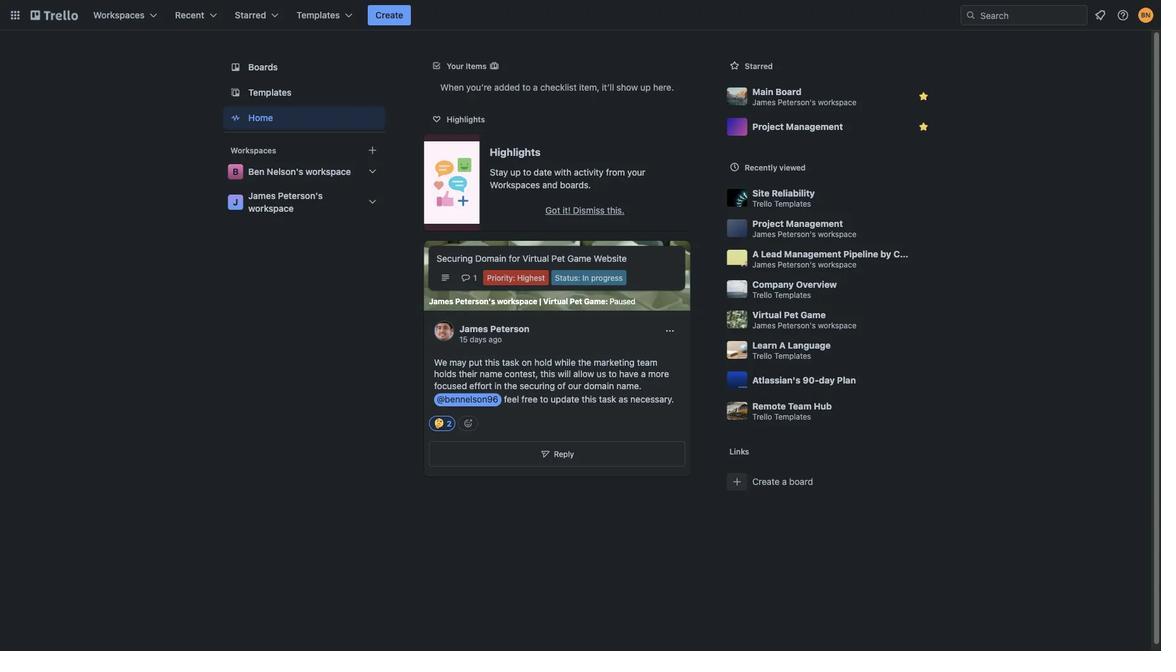 Task type: locate. For each thing, give the bounding box(es) containing it.
free
[[521, 394, 538, 405]]

1 horizontal spatial workspaces
[[231, 146, 276, 155]]

a
[[533, 82, 538, 93], [641, 369, 646, 379], [782, 477, 787, 487]]

project
[[752, 121, 784, 132], [752, 218, 784, 229]]

1 horizontal spatial the
[[578, 357, 591, 368]]

0 horizontal spatial a
[[533, 82, 538, 93]]

your
[[627, 167, 646, 178]]

management down project management james peterson's workspace
[[784, 249, 841, 259]]

board
[[789, 477, 813, 487]]

workspace right the j
[[248, 203, 294, 214]]

templates
[[297, 10, 340, 20], [248, 87, 292, 98], [774, 199, 811, 208], [774, 291, 811, 300], [774, 352, 811, 361], [774, 413, 811, 421]]

a
[[752, 249, 759, 259], [779, 340, 786, 350]]

management down reliability
[[786, 218, 843, 229]]

management down main board james peterson's workspace on the top right of page
[[786, 121, 843, 132]]

pet inside virtual pet game james peterson's workspace
[[784, 309, 799, 320]]

to right 'free'
[[540, 394, 548, 405]]

james down main
[[752, 98, 776, 107]]

2 trello from the top
[[752, 291, 772, 300]]

2 vertical spatial virtual
[[752, 309, 782, 320]]

templates down language
[[774, 352, 811, 361]]

to right added
[[522, 82, 531, 93]]

virtual up highest at the left of page
[[523, 253, 549, 264]]

in
[[583, 273, 589, 282]]

peterson's inside main board james peterson's workspace
[[778, 98, 816, 107]]

trello inside the company overview trello templates
[[752, 291, 772, 300]]

workspace down pipeline
[[818, 260, 857, 269]]

name.
[[616, 381, 642, 391]]

board
[[776, 86, 802, 97]]

us
[[597, 369, 606, 379]]

2 vertical spatial a
[[782, 477, 787, 487]]

2 horizontal spatial workspaces
[[490, 180, 540, 190]]

progress
[[591, 273, 623, 282]]

0 vertical spatial a
[[752, 249, 759, 259]]

a lead management pipeline by crmble james peterson's workspace
[[752, 249, 925, 269]]

0 vertical spatial this
[[485, 357, 500, 368]]

stay
[[490, 167, 508, 178]]

effort
[[469, 381, 492, 391]]

1 project from the top
[[752, 121, 784, 132]]

project down main
[[752, 121, 784, 132]]

a left lead in the right of the page
[[752, 249, 759, 259]]

create for create a board
[[752, 477, 780, 487]]

project inside project management james peterson's workspace
[[752, 218, 784, 229]]

workspace inside james peterson's workspace
[[248, 203, 294, 214]]

workspace up "project management" link
[[818, 98, 857, 107]]

up left here.
[[640, 82, 651, 93]]

create inside primary 'element'
[[375, 10, 403, 20]]

items
[[466, 62, 487, 70]]

0 vertical spatial up
[[640, 82, 651, 93]]

dismiss
[[573, 205, 605, 216]]

feel
[[504, 394, 519, 405]]

Search field
[[976, 6, 1087, 25]]

team
[[788, 401, 812, 411]]

1 horizontal spatial a
[[779, 340, 786, 350]]

for
[[509, 253, 520, 264]]

1 vertical spatial up
[[510, 167, 521, 178]]

james down lead in the right of the page
[[752, 260, 776, 269]]

0 horizontal spatial a
[[752, 249, 759, 259]]

peterson's down board
[[778, 98, 816, 107]]

2 vertical spatial pet
[[784, 309, 799, 320]]

to right us
[[609, 369, 617, 379]]

this up the name
[[485, 357, 500, 368]]

peterson's up the company overview trello templates
[[778, 260, 816, 269]]

a inside button
[[782, 477, 787, 487]]

james peterson's workspace
[[248, 191, 323, 214]]

a inside learn a language trello templates
[[779, 340, 786, 350]]

james up learn
[[752, 321, 776, 330]]

domain
[[584, 381, 614, 391]]

0 vertical spatial project
[[752, 121, 784, 132]]

james up days
[[459, 323, 488, 334]]

templates inside the company overview trello templates
[[774, 291, 811, 300]]

task up "contest,"
[[502, 357, 519, 368]]

main
[[752, 86, 773, 97]]

workspace up a lead management pipeline by crmble james peterson's workspace
[[818, 230, 857, 239]]

management inside a lead management pipeline by crmble james peterson's workspace
[[784, 249, 841, 259]]

pet
[[552, 253, 565, 264], [570, 297, 582, 306], [784, 309, 799, 320]]

workspace
[[818, 98, 857, 107], [306, 166, 351, 177], [248, 203, 294, 214], [818, 230, 857, 239], [818, 260, 857, 269], [497, 297, 537, 306], [818, 321, 857, 330]]

a right learn
[[779, 340, 786, 350]]

the up allow on the bottom of page
[[578, 357, 591, 368]]

peterson's up language
[[778, 321, 816, 330]]

virtual right |
[[543, 297, 568, 306]]

0 horizontal spatial task
[[502, 357, 519, 368]]

game down status: in progress
[[584, 297, 605, 306]]

create a workspace image
[[365, 143, 380, 158]]

1 horizontal spatial a
[[641, 369, 646, 379]]

we may put this task on hold while the marketing team holds their name contest, this will allow us to have a more focused effort in the securing of our domain name. @bennelson96 feel free to update this task as necessary.
[[434, 357, 674, 405]]

add reaction image
[[458, 416, 478, 431]]

a left board
[[782, 477, 787, 487]]

in
[[494, 381, 502, 391]]

highlights down you're
[[447, 115, 485, 124]]

0 horizontal spatial pet
[[552, 253, 565, 264]]

home image
[[228, 110, 243, 126]]

this down hold
[[540, 369, 555, 379]]

1 vertical spatial task
[[599, 394, 616, 405]]

by
[[881, 249, 891, 259]]

2 project from the top
[[752, 218, 784, 229]]

0 vertical spatial virtual
[[523, 253, 549, 264]]

virtual pet game link
[[543, 296, 605, 306]]

trello down remote
[[752, 413, 772, 421]]

management
[[786, 121, 843, 132], [786, 218, 843, 229], [784, 249, 841, 259]]

plan
[[837, 375, 856, 386]]

1 horizontal spatial pet
[[570, 297, 582, 306]]

1 vertical spatial a
[[779, 340, 786, 350]]

1 vertical spatial starred
[[745, 62, 773, 70]]

0 vertical spatial workspaces
[[93, 10, 145, 20]]

trello down learn
[[752, 352, 772, 361]]

management for project management james peterson's workspace
[[786, 218, 843, 229]]

2 horizontal spatial this
[[582, 394, 597, 405]]

0 vertical spatial the
[[578, 357, 591, 368]]

peterson's
[[778, 98, 816, 107], [278, 191, 323, 201], [778, 230, 816, 239], [778, 260, 816, 269], [455, 297, 495, 306], [778, 321, 816, 330]]

1 trello from the top
[[752, 199, 772, 208]]

priority: highest
[[487, 273, 545, 282]]

peterson's inside james peterson's workspace
[[278, 191, 323, 201]]

virtual
[[523, 253, 549, 264], [543, 297, 568, 306], [752, 309, 782, 320]]

james inside a lead management pipeline by crmble james peterson's workspace
[[752, 260, 776, 269]]

1 vertical spatial the
[[504, 381, 517, 391]]

it'll
[[602, 82, 614, 93]]

task left the as
[[599, 394, 616, 405]]

trello down site
[[752, 199, 772, 208]]

marketing
[[594, 357, 635, 368]]

0 horizontal spatial create
[[375, 10, 403, 20]]

1 vertical spatial create
[[752, 477, 780, 487]]

templates inside learn a language trello templates
[[774, 352, 811, 361]]

0 vertical spatial a
[[533, 82, 538, 93]]

status:
[[555, 273, 580, 282]]

the right in
[[504, 381, 517, 391]]

pet down status:
[[570, 297, 582, 306]]

with
[[554, 167, 572, 178]]

project for project management
[[752, 121, 784, 132]]

1 horizontal spatial highlights
[[490, 146, 541, 158]]

2 vertical spatial workspaces
[[490, 180, 540, 190]]

date
[[534, 167, 552, 178]]

15
[[459, 335, 468, 344]]

templates down reliability
[[774, 199, 811, 208]]

to left date
[[523, 167, 531, 178]]

highlights up 'stay'
[[490, 146, 541, 158]]

templates down company
[[774, 291, 811, 300]]

1 horizontal spatial task
[[599, 394, 616, 405]]

management inside project management james peterson's workspace
[[786, 218, 843, 229]]

0 vertical spatial task
[[502, 357, 519, 368]]

home
[[248, 113, 273, 123]]

starred up main
[[745, 62, 773, 70]]

click to unstar main board. it will be removed from your starred list. image
[[917, 90, 930, 103]]

site
[[752, 188, 770, 198]]

0 horizontal spatial highlights
[[447, 115, 485, 124]]

2
[[447, 419, 452, 428]]

2 horizontal spatial pet
[[784, 309, 799, 320]]

project for project management james peterson's workspace
[[752, 218, 784, 229]]

put
[[469, 357, 482, 368]]

0 horizontal spatial the
[[504, 381, 517, 391]]

workspace left |
[[497, 297, 537, 306]]

a left checklist
[[533, 82, 538, 93]]

0 horizontal spatial workspaces
[[93, 10, 145, 20]]

1 vertical spatial project
[[752, 218, 784, 229]]

2 vertical spatial management
[[784, 249, 841, 259]]

remote team hub trello templates
[[752, 401, 832, 421]]

language
[[788, 340, 831, 350]]

recent
[[175, 10, 204, 20]]

james up lead in the right of the page
[[752, 230, 776, 239]]

pet down the company overview trello templates
[[784, 309, 799, 320]]

project down site reliability trello templates
[[752, 218, 784, 229]]

to
[[522, 82, 531, 93], [523, 167, 531, 178], [609, 369, 617, 379], [540, 394, 548, 405]]

1 horizontal spatial up
[[640, 82, 651, 93]]

3 trello from the top
[[752, 352, 772, 361]]

0 vertical spatial create
[[375, 10, 403, 20]]

up right 'stay'
[[510, 167, 521, 178]]

a down "team" at bottom right
[[641, 369, 646, 379]]

1 horizontal spatial create
[[752, 477, 780, 487]]

0 horizontal spatial starred
[[235, 10, 266, 20]]

templates up "boards" link
[[297, 10, 340, 20]]

4 trello from the top
[[752, 413, 772, 421]]

0 horizontal spatial up
[[510, 167, 521, 178]]

peterson's down ben nelson's workspace
[[278, 191, 323, 201]]

2 horizontal spatial a
[[782, 477, 787, 487]]

1 vertical spatial a
[[641, 369, 646, 379]]

0 vertical spatial game
[[567, 253, 591, 264]]

boards
[[248, 62, 278, 72]]

0 vertical spatial starred
[[235, 10, 266, 20]]

of
[[557, 381, 566, 391]]

0 vertical spatial management
[[786, 121, 843, 132]]

workspace up language
[[818, 321, 857, 330]]

peterson's inside virtual pet game james peterson's workspace
[[778, 321, 816, 330]]

game down overview
[[801, 309, 826, 320]]

reply
[[554, 450, 574, 459]]

james down ben
[[248, 191, 276, 201]]

peterson's up lead in the right of the page
[[778, 230, 816, 239]]

game up "in"
[[567, 253, 591, 264]]

priority:
[[487, 273, 515, 282]]

templates down team
[[774, 413, 811, 421]]

reliability
[[772, 188, 815, 198]]

1 vertical spatial this
[[540, 369, 555, 379]]

2 vertical spatial game
[[801, 309, 826, 320]]

trello down company
[[752, 291, 772, 300]]

day
[[819, 375, 835, 386]]

game inside virtual pet game james peterson's workspace
[[801, 309, 826, 320]]

when
[[440, 82, 464, 93]]

workspace inside project management james peterson's workspace
[[818, 230, 857, 239]]

game
[[567, 253, 591, 264], [584, 297, 605, 306], [801, 309, 826, 320]]

virtual up learn
[[752, 309, 782, 320]]

trello inside remote team hub trello templates
[[752, 413, 772, 421]]

this down domain
[[582, 394, 597, 405]]

project management james peterson's workspace
[[752, 218, 857, 239]]

atlassian's 90-day plan
[[752, 375, 856, 386]]

1 horizontal spatial starred
[[745, 62, 773, 70]]

starred up boards
[[235, 10, 266, 20]]

starred
[[235, 10, 266, 20], [745, 62, 773, 70]]

pet up status:
[[552, 253, 565, 264]]

this.
[[607, 205, 625, 216]]

1 vertical spatial management
[[786, 218, 843, 229]]

we
[[434, 357, 447, 368]]

got
[[545, 205, 560, 216]]



Task type: describe. For each thing, give the bounding box(es) containing it.
trello inside learn a language trello templates
[[752, 352, 772, 361]]

learn
[[752, 340, 777, 350]]

templates inside site reliability trello templates
[[774, 199, 811, 208]]

here.
[[653, 82, 674, 93]]

templates link
[[223, 81, 385, 104]]

home link
[[223, 107, 385, 129]]

hold
[[534, 357, 552, 368]]

create a board
[[752, 477, 813, 487]]

create a board button
[[722, 467, 939, 497]]

1 vertical spatial game
[[584, 297, 605, 306]]

peterson's inside a lead management pipeline by crmble james peterson's workspace
[[778, 260, 816, 269]]

workspace inside main board james peterson's workspace
[[818, 98, 857, 107]]

|
[[539, 297, 541, 306]]

workspaces inside dropdown button
[[93, 10, 145, 20]]

necessary.
[[630, 394, 674, 405]]

james inside james peterson's workspace
[[248, 191, 276, 201]]

1 vertical spatial pet
[[570, 297, 582, 306]]

name
[[480, 369, 502, 379]]

1
[[473, 273, 477, 282]]

james peterson 15 days ago
[[459, 323, 530, 344]]

2 vertical spatial this
[[582, 394, 597, 405]]

1 horizontal spatial this
[[540, 369, 555, 379]]

peterson's down the 1
[[455, 297, 495, 306]]

90-
[[803, 375, 819, 386]]

0 vertical spatial pet
[[552, 253, 565, 264]]

board image
[[228, 60, 243, 75]]

template board image
[[228, 85, 243, 100]]

contest,
[[505, 369, 538, 379]]

management for project management
[[786, 121, 843, 132]]

atlassian's
[[752, 375, 801, 386]]

paused
[[610, 297, 635, 306]]

show
[[617, 82, 638, 93]]

remote
[[752, 401, 786, 411]]

workspace inside virtual pet game james peterson's workspace
[[818, 321, 857, 330]]

ben nelson's workspace
[[248, 166, 351, 177]]

1 vertical spatial highlights
[[490, 146, 541, 158]]

pipeline
[[844, 249, 878, 259]]

activity
[[574, 167, 604, 178]]

site reliability trello templates
[[752, 188, 815, 208]]

got it! dismiss this.
[[545, 205, 625, 216]]

click to unstar project management. it will be removed from your starred list. image
[[917, 120, 930, 133]]

recent button
[[167, 5, 225, 25]]

company
[[752, 279, 794, 290]]

a inside a lead management pipeline by crmble james peterson's workspace
[[752, 249, 759, 259]]

virtual pet game james peterson's workspace
[[752, 309, 857, 330]]

j
[[233, 197, 238, 207]]

1 vertical spatial virtual
[[543, 297, 568, 306]]

may
[[450, 357, 467, 368]]

checklist
[[540, 82, 577, 93]]

open information menu image
[[1117, 9, 1129, 22]]

ben nelson (bennelson96) image
[[1138, 8, 1154, 23]]

team
[[637, 357, 657, 368]]

project management
[[752, 121, 843, 132]]

allow
[[573, 369, 594, 379]]

your
[[447, 62, 464, 70]]

recently viewed
[[745, 163, 806, 172]]

securing
[[520, 381, 555, 391]]

and
[[542, 180, 558, 190]]

will
[[558, 369, 571, 379]]

on
[[522, 357, 532, 368]]

primary element
[[0, 0, 1161, 30]]

peterson's inside project management james peterson's workspace
[[778, 230, 816, 239]]

main board james peterson's workspace
[[752, 86, 857, 107]]

highest
[[517, 273, 545, 282]]

templates inside dropdown button
[[297, 10, 340, 20]]

search image
[[966, 10, 976, 20]]

james inside project management james peterson's workspace
[[752, 230, 776, 239]]

1 vertical spatial workspaces
[[231, 146, 276, 155]]

company overview trello templates
[[752, 279, 837, 300]]

overview
[[796, 279, 837, 290]]

a inside we may put this task on hold while the marketing team holds their name contest, this will allow us to have a more focused effort in the securing of our domain name. @bennelson96 feel free to update this task as necessary.
[[641, 369, 646, 379]]

from
[[606, 167, 625, 178]]

reply button
[[429, 441, 685, 467]]

workspaces button
[[86, 5, 165, 25]]

more
[[648, 369, 669, 379]]

james peterson's workspace | virtual pet game : paused
[[429, 297, 635, 306]]

website
[[594, 253, 627, 264]]

recently
[[745, 163, 777, 172]]

to inside the stay up to date with activity from your workspaces and boards.
[[523, 167, 531, 178]]

nelson's
[[267, 166, 303, 177]]

up inside the stay up to date with activity from your workspaces and boards.
[[510, 167, 521, 178]]

virtual inside virtual pet game james peterson's workspace
[[752, 309, 782, 320]]

:
[[605, 297, 608, 306]]

added
[[494, 82, 520, 93]]

ben
[[248, 166, 264, 177]]

it!
[[563, 205, 571, 216]]

domain
[[475, 253, 506, 264]]

james inside james peterson 15 days ago
[[459, 323, 488, 334]]

starred button
[[227, 5, 286, 25]]

james down securing at the top left of the page
[[429, 297, 453, 306]]

atlassian's 90-day plan link
[[722, 365, 939, 396]]

when you're added to a checklist item, it'll show up here.
[[440, 82, 674, 93]]

lead
[[761, 249, 782, 259]]

boards link
[[223, 56, 385, 79]]

securing domain for virtual pet game website
[[437, 253, 627, 264]]

workspace right nelson's
[[306, 166, 351, 177]]

status: in progress
[[555, 273, 623, 282]]

while
[[555, 357, 576, 368]]

back to home image
[[30, 5, 78, 25]]

trello inside site reliability trello templates
[[752, 199, 772, 208]]

securing
[[437, 253, 473, 264]]

james inside main board james peterson's workspace
[[752, 98, 776, 107]]

you're
[[466, 82, 492, 93]]

item,
[[579, 82, 599, 93]]

workspace inside a lead management pipeline by crmble james peterson's workspace
[[818, 260, 857, 269]]

create for create
[[375, 10, 403, 20]]

their
[[459, 369, 477, 379]]

as
[[619, 394, 628, 405]]

0 vertical spatial highlights
[[447, 115, 485, 124]]

workspaces inside the stay up to date with activity from your workspaces and boards.
[[490, 180, 540, 190]]

ago
[[489, 335, 502, 344]]

templates inside remote team hub trello templates
[[774, 413, 811, 421]]

create button
[[368, 5, 411, 25]]

project management link
[[722, 112, 939, 142]]

holds
[[434, 369, 456, 379]]

stay up to date with activity from your workspaces and boards.
[[490, 167, 646, 190]]

@bennelson96
[[437, 394, 498, 405]]

james inside virtual pet game james peterson's workspace
[[752, 321, 776, 330]]

days
[[470, 335, 487, 344]]

got it! dismiss this. button
[[490, 200, 680, 221]]

templates down boards
[[248, 87, 292, 98]]

0 horizontal spatial this
[[485, 357, 500, 368]]

have
[[619, 369, 639, 379]]

0 notifications image
[[1093, 8, 1108, 23]]

starred inside popup button
[[235, 10, 266, 20]]



Task type: vqa. For each thing, say whether or not it's contained in the screenshot.
We may put this task on hold while the marketing team holds their name contest, this will allow us to have a more focused effort in the securing of our domain name. @bennelson96 feel free to update this task as necessary.
yes



